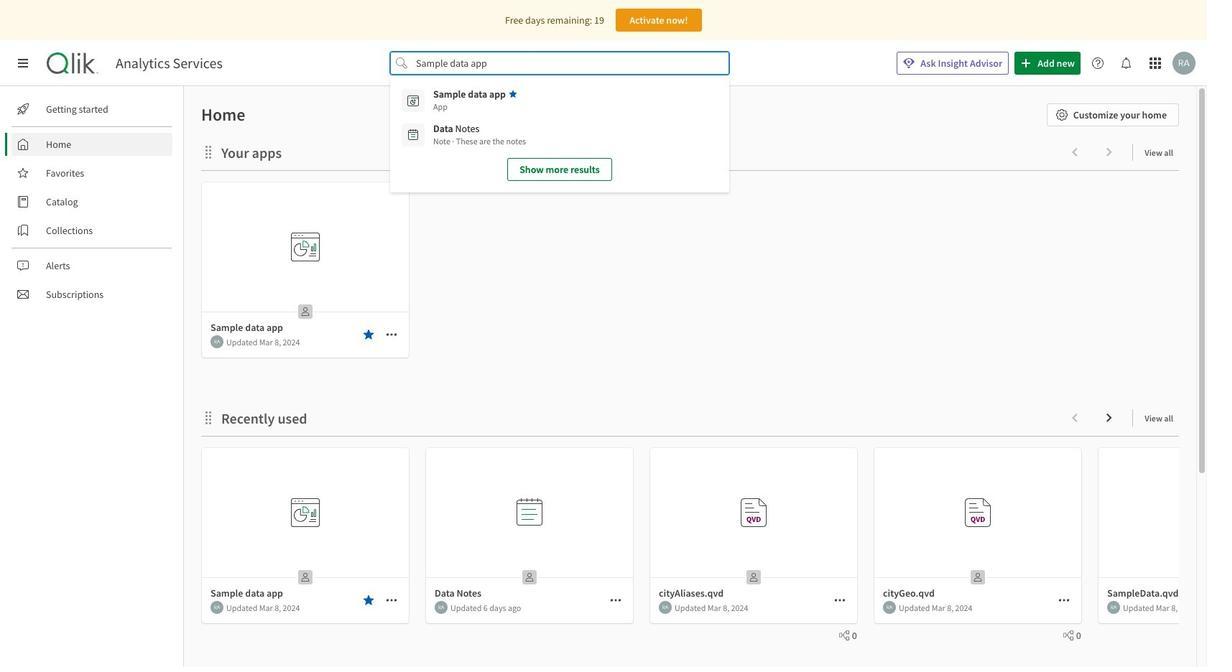 Task type: vqa. For each thing, say whether or not it's contained in the screenshot.
first Remove from Favorites icon from the bottom of the page
yes



Task type: describe. For each thing, give the bounding box(es) containing it.
0 horizontal spatial more actions image
[[386, 329, 397, 341]]

3 ruby anderson image from the left
[[1108, 602, 1121, 615]]

remove from favorites image
[[363, 595, 374, 607]]

1 horizontal spatial more actions image
[[610, 595, 622, 607]]

2 horizontal spatial more actions image
[[834, 595, 846, 607]]

close sidebar menu image
[[17, 57, 29, 69]]

move collection image
[[201, 145, 216, 159]]

Search for content text field
[[413, 52, 707, 75]]



Task type: locate. For each thing, give the bounding box(es) containing it.
these are the notes element
[[433, 135, 526, 148]]

2 ruby anderson image from the left
[[883, 602, 896, 615]]

ruby anderson image
[[211, 602, 224, 615], [883, 602, 896, 615], [1108, 602, 1121, 615]]

1 horizontal spatial ruby anderson image
[[883, 602, 896, 615]]

sample data app element
[[433, 88, 506, 101]]

main content
[[178, 86, 1207, 668]]

move collection image
[[201, 411, 216, 425]]

more actions image
[[386, 329, 397, 341], [610, 595, 622, 607], [834, 595, 846, 607]]

1 ruby anderson image from the left
[[211, 602, 224, 615]]

analytics services element
[[116, 55, 223, 72]]

navigation pane element
[[0, 92, 183, 312]]

ruby anderson element
[[211, 336, 224, 349], [211, 602, 224, 615], [435, 602, 448, 615], [659, 602, 672, 615], [883, 602, 896, 615], [1108, 602, 1121, 615]]

more actions image
[[386, 595, 397, 607]]

0 horizontal spatial ruby anderson image
[[211, 602, 224, 615]]

list box
[[396, 83, 724, 187]]

remove from favorites image
[[363, 329, 374, 341]]

ruby anderson image
[[1173, 52, 1196, 75], [211, 336, 224, 349], [435, 602, 448, 615], [659, 602, 672, 615]]

2 horizontal spatial ruby anderson image
[[1108, 602, 1121, 615]]



